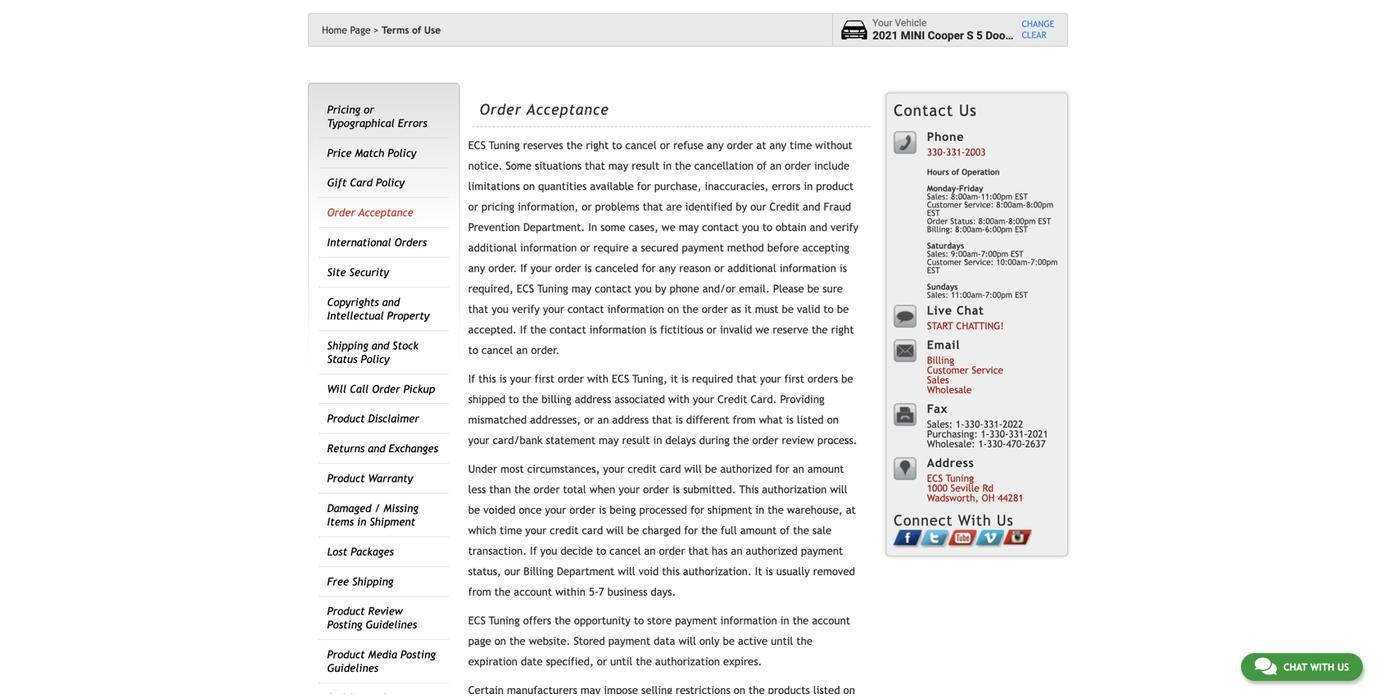 Task type: describe. For each thing, give the bounding box(es) containing it.
be inside 'if this is your first order with ecs tuning, it is required that your first orders be shipped to the billing address associated with your credit card. providing mismatched addresses, or an address that is different from what is listed on your card/bank statement may result in delays during the order review process.'
[[842, 373, 854, 385]]

returns and exchanges link
[[327, 442, 438, 455]]

and up accepting
[[810, 221, 828, 234]]

start
[[927, 320, 954, 331]]

1 vertical spatial card
[[582, 524, 603, 537]]

of inside hours of operation monday-friday sales: 8:00am-11:00pm est customer service: 8:00am-8:00pm est order status: 8:00am-8:00pm est billing: 8:00am-6:00pm est saturdays sales: 9:00am-7:00pm est customer service: 10:00am-7:00pm est sundays sales: 11:00am-7:00pm est
[[952, 167, 960, 177]]

0 horizontal spatial additional
[[468, 241, 517, 254]]

2 customer from the top
[[927, 257, 962, 267]]

that left are
[[643, 200, 663, 213]]

active
[[738, 635, 768, 647]]

cooper
[[928, 29, 964, 42]]

copyrights and intellectual property
[[327, 296, 430, 322]]

may down are
[[679, 221, 699, 234]]

any up required,
[[468, 262, 485, 275]]

expires.
[[723, 655, 762, 668]]

has
[[712, 545, 728, 557]]

ecs right required,
[[517, 282, 534, 295]]

for down 'submitted.'
[[691, 504, 705, 516]]

order down what
[[753, 434, 779, 447]]

is right what
[[786, 413, 794, 426]]

that inside under most circumstances, your credit card will be authorized for an amount less than the order total when your order is submitted. this authorization will be voided once your order is being processed for shipment in the warehouse, at which time your credit card will be charged for the full amount of the sale transaction. if you decide to cancel an order that has an authorized payment status, our billing department will void this authorization. it is usually removed from the account within 5-7 business days.
[[689, 545, 709, 557]]

connect with us
[[894, 512, 1014, 529]]

1 vertical spatial 8:00pm
[[1009, 216, 1036, 226]]

order up notice.
[[480, 101, 522, 118]]

or inside 'if this is your first order with ecs tuning, it is required that your first orders be shipped to the billing address associated with your credit card. providing mismatched addresses, or an address that is different from what is listed on your card/bank statement may result in delays during the order review process.'
[[584, 413, 594, 426]]

status,
[[468, 565, 501, 578]]

credit inside ecs tuning reserves the right to cancel or refuse any order at any time without notice. some situations that may result in the cancellation of an order include limitations on quantities available for purchase, inaccuracies, errors in product or pricing information, or problems that are identified by our credit and fraud prevention department. in some cases, we may contact you to obtain and verify additional information or require a secured payment method before accepting any order. if your order is canceled for any reason or additional information is required, ecs tuning may contact you by phone and/or email. please be sure that you verify your contact information on the order as it must be valid to be accepted. if the contact information is fictitious or invalid we reserve the right to cancel an order.
[[770, 200, 800, 213]]

terms
[[382, 24, 409, 36]]

7:00pm down 6:00pm
[[981, 249, 1009, 258]]

or up in
[[582, 200, 592, 213]]

0 horizontal spatial credit
[[550, 524, 579, 537]]

7:00pm down 10:00am- at the top right of page
[[986, 290, 1013, 299]]

1 horizontal spatial order acceptance
[[480, 101, 609, 118]]

this inside under most circumstances, your credit card will be authorized for an amount less than the order total when your order is submitted. this authorization will be voided once your order is being processed for shipment in the warehouse, at which time your credit card will be charged for the full amount of the sale transaction. if you decide to cancel an order that has an authorized payment status, our billing department will void this authorization. it is usually removed from the account within 5-7 business days.
[[662, 565, 680, 578]]

that up the available
[[585, 159, 605, 172]]

clear
[[1022, 30, 1047, 40]]

330- down 2022 at the bottom right of page
[[987, 438, 1006, 449]]

that up delays at the bottom of the page
[[652, 413, 672, 426]]

to right the valid
[[824, 303, 834, 316]]

order down the charged
[[659, 545, 685, 557]]

card
[[350, 176, 373, 189]]

product for product warranty
[[327, 472, 365, 485]]

be left sure
[[808, 282, 820, 295]]

in up purchase,
[[663, 159, 672, 172]]

of inside ecs tuning reserves the right to cancel or refuse any order at any time without notice. some situations that may result in the cancellation of an order include limitations on quantities available for purchase, inaccuracies, errors in product or pricing information, or problems that are identified by our credit and fraud prevention department. in some cases, we may contact you to obtain and verify additional information or require a secured payment method before accepting any order. if your order is canceled for any reason or additional information is required, ecs tuning may contact you by phone and/or email. please be sure that you verify your contact information on the order as it must be valid to be accepted. if the contact information is fictitious or invalid we reserve the right to cancel an order.
[[757, 159, 767, 172]]

the up date
[[510, 635, 526, 647]]

as
[[731, 303, 741, 316]]

lost packages
[[327, 545, 394, 558]]

be down sure
[[837, 303, 849, 316]]

an down accepted.
[[516, 344, 528, 357]]

cases,
[[629, 221, 659, 234]]

2021 inside your vehicle 2021 mini cooper s 5 door b46c
[[873, 29, 898, 42]]

product disclaimer
[[327, 412, 419, 425]]

payment down opportunity
[[609, 635, 651, 647]]

ecs up notice.
[[468, 139, 486, 152]]

product for product media posting guidelines
[[327, 648, 365, 661]]

the up website. at the bottom left
[[555, 614, 571, 627]]

your
[[873, 17, 893, 29]]

purchasing:
[[927, 428, 978, 439]]

or inside ecs tuning offers the opportunity to store payment information in the account page on the website. stored payment data will only be active until the expiration date specified, or until the authorization expires.
[[597, 655, 607, 668]]

refuse
[[673, 139, 704, 152]]

may inside 'if this is your first order with ecs tuning, it is required that your first orders be shipped to the billing address associated with your credit card. providing mismatched addresses, or an address that is different from what is listed on your card/bank statement may result in delays during the order review process.'
[[599, 434, 619, 447]]

tuning,
[[633, 373, 668, 385]]

the left full
[[702, 524, 718, 537]]

s
[[967, 29, 974, 42]]

is up shipped
[[500, 373, 507, 385]]

time inside ecs tuning reserves the right to cancel or refuse any order at any time without notice. some situations that may result in the cancellation of an order include limitations on quantities available for purchase, inaccuracies, errors in product or pricing information, or problems that are identified by our credit and fraud prevention department. in some cases, we may contact you to obtain and verify additional information or require a secured payment method before accepting any order. if your order is canceled for any reason or additional information is required, ecs tuning may contact you by phone and/or email. please be sure that you verify your contact information on the order as it must be valid to be accepted. if the contact information is fictitious or invalid we reserve the right to cancel an order.
[[790, 139, 812, 152]]

2 first from the left
[[785, 373, 805, 385]]

an down review
[[793, 463, 805, 475]]

0 vertical spatial credit
[[628, 463, 657, 475]]

is right it
[[766, 565, 773, 578]]

start chatting! link
[[927, 320, 1004, 331]]

and/or
[[703, 282, 736, 295]]

account inside ecs tuning offers the opportunity to store payment information in the account page on the website. stored payment data will only be active until the expiration date specified, or until the authorization expires.
[[812, 614, 851, 627]]

order down 'and/or'
[[702, 303, 728, 316]]

opportunity
[[574, 614, 631, 627]]

product for product disclaimer
[[327, 412, 365, 425]]

friday
[[959, 184, 984, 193]]

1 vertical spatial by
[[655, 282, 667, 295]]

price match policy link
[[327, 147, 416, 159]]

0 vertical spatial amount
[[808, 463, 844, 475]]

6:00pm
[[986, 224, 1013, 234]]

in inside 'if this is your first order with ecs tuning, it is required that your first orders be shipped to the billing address associated with your credit card. providing mismatched addresses, or an address that is different from what is listed on your card/bank statement may result in delays during the order review process.'
[[653, 434, 662, 447]]

mismatched
[[468, 413, 527, 426]]

site security
[[327, 266, 389, 279]]

posting for product media posting guidelines
[[401, 648, 436, 661]]

providing
[[780, 393, 825, 406]]

is left required
[[682, 373, 689, 385]]

1 vertical spatial address
[[612, 413, 649, 426]]

is left fictitious
[[650, 323, 657, 336]]

information up tuning,
[[590, 323, 646, 336]]

330-331-2003 link
[[927, 146, 986, 158]]

from inside 'if this is your first order with ecs tuning, it is required that your first orders be shipped to the billing address associated with your credit card. providing mismatched addresses, or an address that is different from what is listed on your card/bank statement may result in delays during the order review process.'
[[733, 413, 756, 426]]

to left obtain
[[763, 221, 773, 234]]

0 horizontal spatial verify
[[512, 303, 540, 316]]

2 vertical spatial with
[[1311, 661, 1335, 673]]

the up situations
[[567, 139, 583, 152]]

0 horizontal spatial order acceptance
[[327, 206, 414, 219]]

email
[[927, 338, 960, 351]]

department.
[[523, 221, 585, 234]]

delays
[[666, 434, 696, 447]]

shipping and stock status policy link
[[327, 339, 419, 365]]

when
[[590, 483, 616, 496]]

typographical
[[327, 117, 395, 129]]

any down the "secured"
[[659, 262, 676, 275]]

order right call on the left bottom of the page
[[372, 382, 400, 395]]

information down accepting
[[780, 262, 837, 275]]

billing inside under most circumstances, your credit card will be authorized for an amount less than the order total when your order is submitted. this authorization will be voided once your order is being processed for shipment in the warehouse, at which time your credit card will be charged for the full amount of the sale transaction. if you decide to cancel an order that has an authorized payment status, our billing department will void this authorization. it is usually removed from the account within 5-7 business days.
[[524, 565, 554, 578]]

may up the available
[[609, 159, 629, 172]]

identified
[[685, 200, 733, 213]]

returns and exchanges
[[327, 442, 438, 455]]

payment up only
[[675, 614, 717, 627]]

home page link
[[322, 24, 379, 36]]

prevention
[[468, 221, 520, 234]]

an up "void" at the left
[[644, 545, 656, 557]]

470-
[[1006, 438, 1026, 449]]

valid
[[797, 303, 821, 316]]

1 horizontal spatial acceptance
[[527, 101, 609, 118]]

1 vertical spatial chat
[[1284, 661, 1308, 673]]

1 horizontal spatial card
[[660, 463, 681, 475]]

sure
[[823, 282, 843, 295]]

0 vertical spatial cancel
[[626, 139, 657, 152]]

void
[[639, 565, 659, 578]]

information down "department."
[[520, 241, 577, 254]]

hours
[[927, 167, 949, 177]]

tuning down "department."
[[537, 282, 569, 295]]

authorization inside under most circumstances, your credit card will be authorized for an amount less than the order total when your order is submitted. this authorization will be voided once your order is being processed for shipment in the warehouse, at which time your credit card will be charged for the full amount of the sale transaction. if you decide to cancel an order that has an authorized payment status, our billing department will void this authorization. it is usually removed from the account within 5-7 business days.
[[762, 483, 827, 496]]

1 vertical spatial until
[[610, 655, 633, 668]]

330- up wholesale:
[[965, 418, 984, 430]]

or left invalid
[[707, 323, 717, 336]]

card/bank
[[493, 434, 543, 447]]

gift card policy link
[[327, 176, 405, 189]]

wholesale:
[[927, 438, 976, 449]]

on up fictitious
[[668, 303, 679, 316]]

will up 'submitted.'
[[685, 463, 702, 475]]

card.
[[751, 393, 777, 406]]

status:
[[951, 216, 976, 226]]

for down review
[[776, 463, 790, 475]]

3 sales: from the top
[[927, 290, 949, 299]]

order down "department."
[[555, 262, 581, 275]]

it
[[755, 565, 763, 578]]

1- up wholesale:
[[956, 418, 965, 430]]

be down less
[[468, 504, 480, 516]]

tuning inside ecs tuning offers the opportunity to store payment information in the account page on the website. stored payment data will only be active until the expiration date specified, or until the authorization expires.
[[489, 614, 520, 627]]

at inside ecs tuning reserves the right to cancel or refuse any order at any time without notice. some situations that may result in the cancellation of an order include limitations on quantities available for purchase, inaccuracies, errors in product or pricing information, or problems that are identified by our credit and fraud prevention department. in some cases, we may contact you to obtain and verify additional information or require a secured payment method before accepting any order. if your order is canceled for any reason or additional information is required, ecs tuning may contact you by phone and/or email. please be sure that you verify your contact information on the order as it must be valid to be accepted. if the contact information is fictitious or invalid we reserve the right to cancel an order.
[[757, 139, 767, 152]]

canceled
[[595, 262, 639, 275]]

8:00am- up 9:00am-
[[956, 224, 986, 234]]

is left canceled
[[585, 262, 592, 275]]

1 horizontal spatial verify
[[831, 221, 859, 234]]

be down 'please'
[[782, 303, 794, 316]]

order acceptance link
[[327, 206, 414, 219]]

and for returns and exchanges
[[368, 442, 386, 455]]

be down being
[[627, 524, 639, 537]]

1 service: from the top
[[965, 200, 994, 209]]

authorization.
[[683, 565, 752, 578]]

0 vertical spatial address
[[575, 393, 611, 406]]

order down gift
[[327, 206, 355, 219]]

on inside 'if this is your first order with ecs tuning, it is required that your first orders be shipped to the billing address associated with your credit card. providing mismatched addresses, or an address that is different from what is listed on your card/bank statement may result in delays during the order review process.'
[[827, 413, 839, 426]]

what
[[759, 413, 783, 426]]

0 horizontal spatial us
[[959, 101, 977, 119]]

page
[[350, 24, 371, 36]]

order up billing
[[558, 373, 584, 385]]

data
[[654, 635, 676, 647]]

the down store
[[636, 655, 652, 668]]

you up method
[[742, 221, 759, 234]]

policy for gift card policy
[[376, 176, 405, 189]]

less
[[468, 483, 486, 496]]

0 horizontal spatial with
[[587, 373, 609, 385]]

8:00am- up 6:00pm
[[997, 200, 1027, 209]]

0 horizontal spatial we
[[662, 221, 676, 234]]

us for connect
[[997, 512, 1014, 529]]

if down "department."
[[520, 262, 528, 275]]

0 vertical spatial 8:00pm
[[1027, 200, 1054, 209]]

tuning inside "address ecs tuning 1000 seville rd wadsworth, oh 44281"
[[946, 472, 974, 484]]

1- left 2022 at the bottom right of page
[[981, 428, 990, 439]]

0 vertical spatial right
[[586, 139, 609, 152]]

330- left 2637
[[990, 428, 1009, 439]]

problems
[[595, 200, 640, 213]]

ecs tuning reserves the right to cancel or refuse any order at any time without notice. some situations that may result in the cancellation of an order include limitations on quantities available for purchase, inaccuracies, errors in product or pricing information, or problems that are identified by our credit and fraud prevention department. in some cases, we may contact you to obtain and verify additional information or require a secured payment method before accepting any order. if your order is canceled for any reason or additional information is required, ecs tuning may contact you by phone and/or email. please be sure that you verify your contact information on the order as it must be valid to be accepted. if the contact information is fictitious or invalid we reserve the right to cancel an order.
[[468, 139, 859, 357]]

for right the charged
[[684, 524, 698, 537]]

specified,
[[546, 655, 594, 668]]

the left sale
[[793, 524, 809, 537]]

2 service: from the top
[[965, 257, 994, 267]]

an up 'errors'
[[770, 159, 782, 172]]

processed
[[639, 504, 687, 516]]

rd
[[983, 482, 994, 494]]

usually
[[777, 565, 810, 578]]

will down being
[[607, 524, 624, 537]]

tuning up some on the top left
[[489, 139, 520, 152]]

1 vertical spatial with
[[669, 393, 690, 406]]

before
[[768, 241, 799, 254]]

days.
[[651, 586, 676, 598]]

sale
[[813, 524, 832, 537]]

1 horizontal spatial we
[[756, 323, 770, 336]]

order down "total"
[[570, 504, 596, 516]]

is left being
[[599, 504, 607, 516]]

shipping inside shipping and stock status policy
[[327, 339, 369, 352]]

on down some on the top left
[[523, 180, 535, 193]]

offers
[[523, 614, 552, 627]]

an inside 'if this is your first order with ecs tuning, it is required that your first orders be shipped to the billing address associated with your credit card. providing mismatched addresses, or an address that is different from what is listed on your card/bank statement may result in delays during the order review process.'
[[598, 413, 609, 426]]

fax sales: 1-330-331-2022 purchasing: 1-330-331-2021 wholesale: 1-330-470-2637
[[927, 402, 1049, 449]]

1 vertical spatial order.
[[531, 344, 560, 357]]

the down the phone on the top of the page
[[683, 303, 699, 316]]

be inside ecs tuning offers the opportunity to store payment information in the account page on the website. stored payment data will only be active until the expiration date specified, or until the authorization expires.
[[723, 635, 735, 647]]

a
[[632, 241, 638, 254]]

disclaimer
[[368, 412, 419, 425]]

product media posting guidelines
[[327, 648, 436, 674]]

decide
[[561, 545, 593, 557]]

2003
[[966, 146, 986, 158]]

2 horizontal spatial 331-
[[1009, 428, 1028, 439]]

that up card.
[[737, 373, 757, 385]]

2021 inside fax sales: 1-330-331-2022 purchasing: 1-330-331-2021 wholesale: 1-330-470-2637
[[1028, 428, 1049, 439]]

any up 'cancellation'
[[707, 139, 724, 152]]

in right 'errors'
[[804, 180, 813, 193]]

will up business
[[618, 565, 636, 578]]

product media posting guidelines link
[[327, 648, 436, 674]]

under
[[468, 463, 497, 475]]

price
[[327, 147, 352, 159]]

saturdays
[[927, 241, 965, 250]]

fictitious
[[660, 323, 704, 336]]

will inside ecs tuning offers the opportunity to store payment information in the account page on the website. stored payment data will only be active until the expiration date specified, or until the authorization expires.
[[679, 635, 696, 647]]

lost
[[327, 545, 347, 558]]

the right during
[[733, 434, 749, 447]]

if inside 'if this is your first order with ecs tuning, it is required that your first orders be shipped to the billing address associated with your credit card. providing mismatched addresses, or an address that is different from what is listed on your card/bank statement may result in delays during the order review process.'
[[468, 373, 475, 385]]

330- inside 'phone 330-331-2003'
[[927, 146, 946, 158]]

live chat start chatting!
[[927, 304, 1004, 331]]

information down canceled
[[608, 303, 664, 316]]

this
[[739, 483, 759, 496]]

/
[[375, 502, 380, 515]]

the down status,
[[495, 586, 511, 598]]

result inside ecs tuning reserves the right to cancel or refuse any order at any time without notice. some situations that may result in the cancellation of an order include limitations on quantities available for purchase, inaccuracies, errors in product or pricing information, or problems that are identified by our credit and fraud prevention department. in some cases, we may contact you to obtain and verify additional information or require a secured payment method before accepting any order. if your order is canceled for any reason or additional information is required, ecs tuning may contact you by phone and/or email. please be sure that you verify your contact information on the order as it must be valid to be accepted. if the contact information is fictitious or invalid we reserve the right to cancel an order.
[[632, 159, 660, 172]]

wholesale
[[927, 384, 972, 395]]



Task type: vqa. For each thing, say whether or not it's contained in the screenshot.
Over to the left
no



Task type: locate. For each thing, give the bounding box(es) containing it.
product inside product review posting guidelines
[[327, 605, 365, 618]]

0 horizontal spatial this
[[479, 373, 496, 385]]

account inside under most circumstances, your credit card will be authorized for an amount less than the order total when your order is submitted. this authorization will be voided once your order is being processed for shipment in the warehouse, at which time your credit card will be charged for the full amount of the sale transaction. if you decide to cancel an order that has an authorized payment status, our billing department will void this authorization. it is usually removed from the account within 5-7 business days.
[[514, 586, 552, 598]]

may down in
[[572, 282, 592, 295]]

4 product from the top
[[327, 648, 365, 661]]

removed
[[813, 565, 855, 578]]

product warranty
[[327, 472, 413, 485]]

at inside under most circumstances, your credit card will be authorized for an amount less than the order total when your order is submitted. this authorization will be voided once your order is being processed for shipment in the warehouse, at which time your credit card will be charged for the full amount of the sale transaction. if you decide to cancel an order that has an authorized payment status, our billing department will void this authorization. it is usually removed from the account within 5-7 business days.
[[846, 504, 856, 516]]

service: down friday
[[965, 200, 994, 209]]

international
[[327, 236, 391, 249]]

the up purchase,
[[675, 159, 691, 172]]

2 vertical spatial policy
[[361, 353, 390, 365]]

billing inside email billing customer service sales wholesale
[[927, 354, 955, 366]]

service: left 10:00am- at the top right of page
[[965, 257, 994, 267]]

to inside under most circumstances, your credit card will be authorized for an amount less than the order total when your order is submitted. this authorization will be voided once your order is being processed for shipment in the warehouse, at which time your credit card will be charged for the full amount of the sale transaction. if you decide to cancel an order that has an authorized payment status, our billing department will void this authorization. it is usually removed from the account within 5-7 business days.
[[596, 545, 606, 557]]

the up once
[[515, 483, 531, 496]]

8:00am-
[[951, 192, 981, 201], [997, 200, 1027, 209], [979, 216, 1009, 226], [956, 224, 986, 234]]

1 vertical spatial cancel
[[482, 344, 513, 357]]

0 horizontal spatial posting
[[327, 618, 363, 631]]

1 vertical spatial from
[[468, 586, 491, 598]]

posting down free
[[327, 618, 363, 631]]

1 customer from the top
[[927, 200, 962, 209]]

0 horizontal spatial our
[[505, 565, 520, 578]]

at
[[757, 139, 767, 152], [846, 504, 856, 516]]

1 horizontal spatial from
[[733, 413, 756, 426]]

product warranty link
[[327, 472, 413, 485]]

pricing or typographical errors link
[[327, 103, 428, 129]]

change clear
[[1022, 19, 1055, 40]]

1 horizontal spatial authorization
[[762, 483, 827, 496]]

0 horizontal spatial billing
[[524, 565, 554, 578]]

payment inside ecs tuning reserves the right to cancel or refuse any order at any time without notice. some situations that may result in the cancellation of an order include limitations on quantities available for purchase, inaccuracies, errors in product or pricing information, or problems that are identified by our credit and fraud prevention department. in some cases, we may contact you to obtain and verify additional information or require a secured payment method before accepting any order. if your order is canceled for any reason or additional information is required, ecs tuning may contact you by phone and/or email. please be sure that you verify your contact information on the order as it must be valid to be accepted. if the contact information is fictitious or invalid we reserve the right to cancel an order.
[[682, 241, 724, 254]]

2021 right 470-
[[1028, 428, 1049, 439]]

first
[[535, 373, 555, 385], [785, 373, 805, 385]]

8:00pm down 11:00pm
[[1009, 216, 1036, 226]]

or down in
[[580, 241, 590, 254]]

10:00am-
[[997, 257, 1031, 267]]

11:00pm
[[981, 192, 1013, 201]]

you up accepted.
[[492, 303, 509, 316]]

0 horizontal spatial authorization
[[655, 655, 720, 668]]

2 vertical spatial customer
[[927, 364, 969, 376]]

wadsworth,
[[927, 492, 979, 503]]

7
[[599, 586, 604, 598]]

is up delays at the bottom of the page
[[676, 413, 683, 426]]

time
[[790, 139, 812, 152], [500, 524, 522, 537]]

1 vertical spatial additional
[[728, 262, 777, 275]]

guidelines inside product review posting guidelines
[[366, 618, 417, 631]]

circumstances,
[[527, 463, 600, 475]]

website.
[[529, 635, 571, 647]]

mini
[[901, 29, 925, 42]]

if right accepted.
[[520, 323, 527, 336]]

330-
[[927, 146, 946, 158], [965, 418, 984, 430], [990, 428, 1009, 439], [987, 438, 1006, 449]]

your
[[531, 262, 552, 275], [543, 303, 564, 316], [510, 373, 532, 385], [760, 373, 781, 385], [693, 393, 714, 406], [468, 434, 490, 447], [603, 463, 625, 475], [619, 483, 640, 496], [545, 504, 566, 516], [525, 524, 547, 537]]

to down accepted.
[[468, 344, 478, 357]]

0 vertical spatial credit
[[770, 200, 800, 213]]

1 product from the top
[[327, 412, 365, 425]]

0 vertical spatial service:
[[965, 200, 994, 209]]

2 product from the top
[[327, 472, 365, 485]]

your vehicle 2021 mini cooper s 5 door b46c
[[873, 17, 1040, 42]]

us right comments image
[[1338, 661, 1350, 673]]

reserves
[[523, 139, 563, 152]]

0 vertical spatial time
[[790, 139, 812, 152]]

posting inside the product media posting guidelines
[[401, 648, 436, 661]]

pricing
[[327, 103, 361, 116]]

2 vertical spatial us
[[1338, 661, 1350, 673]]

0 vertical spatial until
[[771, 635, 794, 647]]

and inside shipping and stock status policy
[[372, 339, 389, 352]]

0 horizontal spatial 2021
[[873, 29, 898, 42]]

in down usually
[[781, 614, 790, 627]]

1 vertical spatial account
[[812, 614, 851, 627]]

1 horizontal spatial our
[[751, 200, 767, 213]]

if this is your first order with ecs tuning, it is required that your first orders be shipped to the billing address associated with your credit card. providing mismatched addresses, or an address that is different from what is listed on your card/bank statement may result in delays during the order review process.
[[468, 373, 858, 447]]

0 horizontal spatial right
[[586, 139, 609, 152]]

if
[[520, 262, 528, 275], [520, 323, 527, 336], [468, 373, 475, 385], [530, 545, 537, 557]]

1 horizontal spatial order.
[[531, 344, 560, 357]]

address right billing
[[575, 393, 611, 406]]

result inside 'if this is your first order with ecs tuning, it is required that your first orders be shipped to the billing address associated with your credit card. providing mismatched addresses, or an address that is different from what is listed on your card/bank statement may result in delays during the order review process.'
[[622, 434, 650, 447]]

site
[[327, 266, 346, 279]]

secured
[[641, 241, 679, 254]]

product disclaimer link
[[327, 412, 419, 425]]

8:00am- down 11:00pm
[[979, 216, 1009, 226]]

or left pricing
[[468, 200, 478, 213]]

information inside ecs tuning offers the opportunity to store payment information in the account page on the website. stored payment data will only be active until the expiration date specified, or until the authorization expires.
[[721, 614, 777, 627]]

you inside under most circumstances, your credit card will be authorized for an amount less than the order total when your order is submitted. this authorization will be voided once your order is being processed for shipment in the warehouse, at which time your credit card will be charged for the full amount of the sale transaction. if you decide to cancel an order that has an authorized payment status, our billing department will void this authorization. it is usually removed from the account within 5-7 business days.
[[540, 545, 558, 557]]

address down associated
[[612, 413, 649, 426]]

331- inside 'phone 330-331-2003'
[[946, 146, 966, 158]]

1 vertical spatial service:
[[965, 257, 994, 267]]

0 vertical spatial with
[[587, 373, 609, 385]]

time left without
[[790, 139, 812, 152]]

and for copyrights and intellectual property
[[382, 296, 400, 308]]

0 horizontal spatial from
[[468, 586, 491, 598]]

an right the has
[[731, 545, 743, 557]]

payment down sale
[[801, 545, 843, 557]]

free
[[327, 575, 349, 588]]

1 vertical spatial verify
[[512, 303, 540, 316]]

without
[[816, 139, 853, 152]]

additional up email.
[[728, 262, 777, 275]]

tuning down 'address'
[[946, 472, 974, 484]]

card
[[660, 463, 681, 475], [582, 524, 603, 537]]

ecs inside "address ecs tuning 1000 seville rd wadsworth, oh 44281"
[[927, 472, 943, 484]]

cancel inside under most circumstances, your credit card will be authorized for an amount less than the order total when your order is submitted. this authorization will be voided once your order is being processed for shipment in the warehouse, at which time your credit card will be charged for the full amount of the sale transaction. if you decide to cancel an order that has an authorized payment status, our billing department will void this authorization. it is usually removed from the account within 5-7 business days.
[[610, 545, 641, 557]]

policy inside shipping and stock status policy
[[361, 353, 390, 365]]

1 horizontal spatial us
[[997, 512, 1014, 529]]

property
[[387, 309, 430, 322]]

0 vertical spatial we
[[662, 221, 676, 234]]

of inside under most circumstances, your credit card will be authorized for an amount less than the order total when your order is submitted. this authorization will be voided once your order is being processed for shipment in the warehouse, at which time your credit card will be charged for the full amount of the sale transaction. if you decide to cancel an order that has an authorized payment status, our billing department will void this authorization. it is usually removed from the account within 5-7 business days.
[[780, 524, 790, 537]]

2637
[[1026, 438, 1046, 449]]

1 horizontal spatial by
[[736, 200, 747, 213]]

guidelines inside the product media posting guidelines
[[327, 662, 379, 674]]

2 vertical spatial cancel
[[610, 545, 641, 557]]

1 vertical spatial we
[[756, 323, 770, 336]]

posting inside product review posting guidelines
[[327, 618, 363, 631]]

for down the "secured"
[[642, 262, 656, 275]]

chat with us link
[[1241, 653, 1363, 681]]

order acceptance down gift card policy at top left
[[327, 206, 414, 219]]

1 horizontal spatial billing
[[927, 354, 955, 366]]

0 vertical spatial order.
[[489, 262, 517, 275]]

order up 'errors'
[[785, 159, 811, 172]]

you left the decide
[[540, 545, 558, 557]]

0 horizontal spatial it
[[671, 373, 678, 385]]

order left status:
[[927, 216, 948, 226]]

acceptance
[[527, 101, 609, 118], [358, 206, 414, 219]]

1 vertical spatial our
[[505, 565, 520, 578]]

in inside damaged / missing items in shipment
[[357, 515, 366, 528]]

will left only
[[679, 635, 696, 647]]

for right the available
[[637, 180, 651, 193]]

0 vertical spatial guidelines
[[366, 618, 417, 631]]

result up purchase,
[[632, 159, 660, 172]]

1 horizontal spatial chat
[[1284, 661, 1308, 673]]

for
[[637, 180, 651, 193], [642, 262, 656, 275], [776, 463, 790, 475], [691, 504, 705, 516], [684, 524, 698, 537]]

of right hours
[[952, 167, 960, 177]]

ecs inside ecs tuning offers the opportunity to store payment information in the account page on the website. stored payment data will only be active until the expiration date specified, or until the authorization expires.
[[468, 614, 486, 627]]

acceptance up international orders link
[[358, 206, 414, 219]]

0 vertical spatial this
[[479, 373, 496, 385]]

1 horizontal spatial additional
[[728, 262, 777, 275]]

1 horizontal spatial time
[[790, 139, 812, 152]]

2021 down your
[[873, 29, 898, 42]]

1 horizontal spatial right
[[831, 323, 854, 336]]

will call order pickup link
[[327, 382, 435, 395]]

until down opportunity
[[610, 655, 633, 668]]

1 horizontal spatial account
[[812, 614, 851, 627]]

0 vertical spatial customer
[[927, 200, 962, 209]]

ecs up associated
[[612, 373, 629, 385]]

0 vertical spatial us
[[959, 101, 977, 119]]

and for shipping and stock status policy
[[372, 339, 389, 352]]

shipment
[[370, 515, 416, 528]]

you down canceled
[[635, 282, 652, 295]]

3 customer from the top
[[927, 364, 969, 376]]

2 sales: from the top
[[927, 249, 949, 258]]

0 horizontal spatial credit
[[718, 393, 748, 406]]

or up 'and/or'
[[715, 262, 725, 275]]

est
[[1015, 192, 1028, 201], [927, 208, 940, 218], [1039, 216, 1052, 226], [1015, 224, 1028, 234], [1011, 249, 1024, 258], [927, 265, 940, 275], [1015, 290, 1028, 299]]

in inside under most circumstances, your credit card will be authorized for an amount less than the order total when your order is submitted. this authorization will be voided once your order is being processed for shipment in the warehouse, at which time your credit card will be charged for the full amount of the sale transaction. if you decide to cancel an order that has an authorized payment status, our billing department will void this authorization. it is usually removed from the account within 5-7 business days.
[[756, 504, 765, 516]]

ecs inside 'if this is your first order with ecs tuning, it is required that your first orders be shipped to the billing address associated with your credit card. providing mismatched addresses, or an address that is different from what is listed on your card/bank statement may result in delays during the order review process.'
[[612, 373, 629, 385]]

shipped
[[468, 393, 506, 406]]

0 horizontal spatial time
[[500, 524, 522, 537]]

if right transaction.
[[530, 545, 537, 557]]

with right comments image
[[1311, 661, 1335, 673]]

the right the active
[[797, 635, 813, 647]]

or inside pricing or typographical errors
[[364, 103, 374, 116]]

chat
[[957, 304, 984, 317], [1284, 661, 1308, 673]]

product down free
[[327, 605, 365, 618]]

connect
[[894, 512, 953, 529]]

product down returns
[[327, 472, 365, 485]]

lost packages link
[[327, 545, 394, 558]]

and inside copyrights and intellectual property
[[382, 296, 400, 308]]

to inside ecs tuning offers the opportunity to store payment information in the account page on the website. stored payment data will only be active until the expiration date specified, or until the authorization expires.
[[634, 614, 644, 627]]

order acceptance
[[480, 101, 609, 118], [327, 206, 414, 219]]

chatting!
[[956, 320, 1004, 331]]

0 vertical spatial policy
[[388, 147, 416, 159]]

1 horizontal spatial with
[[669, 393, 690, 406]]

payment inside under most circumstances, your credit card will be authorized for an amount less than the order total when your order is submitted. this authorization will be voided once your order is being processed for shipment in the warehouse, at which time your credit card will be charged for the full amount of the sale transaction. if you decide to cancel an order that has an authorized payment status, our billing department will void this authorization. it is usually removed from the account within 5-7 business days.
[[801, 545, 843, 557]]

or up typographical
[[364, 103, 374, 116]]

items
[[327, 515, 354, 528]]

errors
[[398, 117, 428, 129]]

and left fraud
[[803, 200, 821, 213]]

1 horizontal spatial 2021
[[1028, 428, 1049, 439]]

wholesale link
[[927, 384, 972, 395]]

order up once
[[534, 483, 560, 496]]

than
[[489, 483, 511, 496]]

0 vertical spatial acceptance
[[527, 101, 609, 118]]

0 horizontal spatial chat
[[957, 304, 984, 317]]

international orders
[[327, 236, 427, 249]]

posting for product review posting guidelines
[[327, 618, 363, 631]]

credit inside 'if this is your first order with ecs tuning, it is required that your first orders be shipped to the billing address associated with your credit card. providing mismatched addresses, or an address that is different from what is listed on your card/bank statement may result in delays during the order review process.'
[[718, 393, 748, 406]]

us for chat
[[1338, 661, 1350, 673]]

reason
[[679, 262, 711, 275]]

information up the active
[[721, 614, 777, 627]]

security
[[349, 266, 389, 279]]

0 horizontal spatial 331-
[[946, 146, 966, 158]]

1 horizontal spatial first
[[785, 373, 805, 385]]

331-
[[946, 146, 966, 158], [984, 418, 1003, 430], [1009, 428, 1028, 439]]

billing
[[927, 354, 955, 366], [524, 565, 554, 578]]

authorization up warehouse,
[[762, 483, 827, 496]]

our inside ecs tuning reserves the right to cancel or refuse any order at any time without notice. some situations that may result in the cancellation of an order include limitations on quantities available for purchase, inaccuracies, errors in product or pricing information, or problems that are identified by our credit and fraud prevention department. in some cases, we may contact you to obtain and verify additional information or require a secured payment method before accepting any order. if your order is canceled for any reason or additional information is required, ecs tuning may contact you by phone and/or email. please be sure that you verify your contact information on the order as it must be valid to be accepted. if the contact information is fictitious or invalid we reserve the right to cancel an order.
[[751, 200, 767, 213]]

0 vertical spatial account
[[514, 586, 552, 598]]

at up inaccuracies,
[[757, 139, 767, 152]]

order
[[480, 101, 522, 118], [327, 206, 355, 219], [927, 216, 948, 226], [372, 382, 400, 395]]

this up shipped
[[479, 373, 496, 385]]

the left warehouse,
[[768, 504, 784, 516]]

1 vertical spatial shipping
[[352, 575, 394, 588]]

our inside under most circumstances, your credit card will be authorized for an amount less than the order total when your order is submitted. this authorization will be voided once your order is being processed for shipment in the warehouse, at which time your credit card will be charged for the full amount of the sale transaction. if you decide to cancel an order that has an authorized payment status, our billing department will void this authorization. it is usually removed from the account within 5-7 business days.
[[505, 565, 520, 578]]

1 vertical spatial amount
[[740, 524, 777, 537]]

1 vertical spatial authorized
[[746, 545, 798, 557]]

account
[[514, 586, 552, 598], [812, 614, 851, 627]]

on up process.
[[827, 413, 839, 426]]

0 vertical spatial authorized
[[721, 463, 772, 475]]

credit down required
[[718, 393, 748, 406]]

1 vertical spatial this
[[662, 565, 680, 578]]

shipping
[[327, 339, 369, 352], [352, 575, 394, 588]]

authorization inside ecs tuning offers the opportunity to store payment information in the account page on the website. stored payment data will only be active until the expiration date specified, or until the authorization expires.
[[655, 655, 720, 668]]

any
[[707, 139, 724, 152], [770, 139, 787, 152], [468, 262, 485, 275], [659, 262, 676, 275]]

1 vertical spatial us
[[997, 512, 1014, 529]]

contact us
[[894, 101, 977, 119]]

1 horizontal spatial this
[[662, 565, 680, 578]]

authorized up this
[[721, 463, 772, 475]]

us
[[959, 101, 977, 119], [997, 512, 1014, 529], [1338, 661, 1350, 673]]

credit up being
[[628, 463, 657, 475]]

guidelines for media
[[327, 662, 379, 674]]

cancel left refuse on the top of the page
[[626, 139, 657, 152]]

damaged / missing items in shipment link
[[327, 502, 419, 528]]

process.
[[818, 434, 858, 447]]

orders
[[808, 373, 838, 385]]

0 horizontal spatial order.
[[489, 262, 517, 275]]

fraud
[[824, 200, 851, 213]]

change link
[[1022, 19, 1055, 30]]

pricing
[[482, 200, 515, 213]]

0 vertical spatial from
[[733, 413, 756, 426]]

in inside ecs tuning offers the opportunity to store payment information in the account page on the website. stored payment data will only be active until the expiration date specified, or until the authorization expires.
[[781, 614, 790, 627]]

billing down "email"
[[927, 354, 955, 366]]

to up mismatched
[[509, 393, 519, 406]]

1 vertical spatial right
[[831, 323, 854, 336]]

1 horizontal spatial 331-
[[984, 418, 1003, 430]]

free shipping link
[[327, 575, 394, 588]]

order up 'cancellation'
[[727, 139, 753, 152]]

additional down prevention
[[468, 241, 517, 254]]

ecs tuning offers the opportunity to store payment information in the account page on the website. stored payment data will only be active until the expiration date specified, or until the authorization expires.
[[468, 614, 851, 668]]

be right the orders
[[842, 373, 854, 385]]

shipping down packages
[[352, 575, 394, 588]]

1 horizontal spatial it
[[745, 303, 752, 316]]

guidelines for review
[[366, 618, 417, 631]]

0 vertical spatial billing
[[927, 354, 955, 366]]

on
[[523, 180, 535, 193], [668, 303, 679, 316], [827, 413, 839, 426], [495, 635, 506, 647]]

product inside the product media posting guidelines
[[327, 648, 365, 661]]

0 vertical spatial additional
[[468, 241, 517, 254]]

1 first from the left
[[535, 373, 555, 385]]

to inside 'if this is your first order with ecs tuning, it is required that your first orders be shipped to the billing address associated with your credit card. providing mismatched addresses, or an address that is different from what is listed on your card/bank statement may result in delays during the order review process.'
[[509, 393, 519, 406]]

available
[[590, 180, 634, 193]]

page
[[468, 635, 491, 647]]

0 vertical spatial by
[[736, 200, 747, 213]]

this
[[479, 373, 496, 385], [662, 565, 680, 578]]

this inside 'if this is your first order with ecs tuning, it is required that your first orders be shipped to the billing address associated with your credit card. providing mismatched addresses, or an address that is different from what is listed on your card/bank statement may result in delays during the order review process.'
[[479, 373, 496, 385]]

if inside under most circumstances, your credit card will be authorized for an amount less than the order total when your order is submitted. this authorization will be voided once your order is being processed for shipment in the warehouse, at which time your credit card will be charged for the full amount of the sale transaction. if you decide to cancel an order that has an authorized payment status, our billing department will void this authorization. it is usually removed from the account within 5-7 business days.
[[530, 545, 537, 557]]

time inside under most circumstances, your credit card will be authorized for an amount less than the order total when your order is submitted. this authorization will be voided once your order is being processed for shipment in the warehouse, at which time your credit card will be charged for the full amount of the sale transaction. if you decide to cancel an order that has an authorized payment status, our billing department will void this authorization. it is usually removed from the account within 5-7 business days.
[[500, 524, 522, 537]]

reserve
[[773, 323, 809, 336]]

1 sales: from the top
[[927, 192, 949, 201]]

on inside ecs tuning offers the opportunity to store payment information in the account page on the website. stored payment data will only be active until the expiration date specified, or until the authorization expires.
[[495, 635, 506, 647]]

0 vertical spatial at
[[757, 139, 767, 152]]

chat inside live chat start chatting!
[[957, 304, 984, 317]]

1 vertical spatial order acceptance
[[327, 206, 414, 219]]

result down associated
[[622, 434, 650, 447]]

exchanges
[[389, 442, 438, 455]]

2 horizontal spatial with
[[1311, 661, 1335, 673]]

1 horizontal spatial amount
[[808, 463, 844, 475]]

it inside ecs tuning reserves the right to cancel or refuse any order at any time without notice. some situations that may result in the cancellation of an order include limitations on quantities available for purchase, inaccuracies, errors in product or pricing information, or problems that are identified by our credit and fraud prevention department. in some cases, we may contact you to obtain and verify additional information or require a secured payment method before accepting any order. if your order is canceled for any reason or additional information is required, ecs tuning may contact you by phone and/or email. please be sure that you verify your contact information on the order as it must be valid to be accepted. if the contact information is fictitious or invalid we reserve the right to cancel an order.
[[745, 303, 752, 316]]

it inside 'if this is your first order with ecs tuning, it is required that your first orders be shipped to the billing address associated with your credit card. providing mismatched addresses, or an address that is different from what is listed on your card/bank statement may result in delays during the order review process.'
[[671, 373, 678, 385]]

verify up accepted.
[[512, 303, 540, 316]]

cancel up "void" at the left
[[610, 545, 641, 557]]

1 vertical spatial at
[[846, 504, 856, 516]]

from inside under most circumstances, your credit card will be authorized for an amount less than the order total when your order is submitted. this authorization will be voided once your order is being processed for shipment in the warehouse, at which time your credit card will be charged for the full amount of the sale transaction. if you decide to cancel an order that has an authorized payment status, our billing department will void this authorization. it is usually removed from the account within 5-7 business days.
[[468, 586, 491, 598]]

most
[[501, 463, 524, 475]]

4 sales: from the top
[[927, 418, 953, 430]]

1 vertical spatial posting
[[401, 648, 436, 661]]

to
[[612, 139, 622, 152], [763, 221, 773, 234], [824, 303, 834, 316], [468, 344, 478, 357], [509, 393, 519, 406], [596, 545, 606, 557], [634, 614, 644, 627]]

0 horizontal spatial acceptance
[[358, 206, 414, 219]]

comments image
[[1255, 656, 1277, 676]]

we down are
[[662, 221, 676, 234]]

0 vertical spatial verify
[[831, 221, 859, 234]]

0 horizontal spatial address
[[575, 393, 611, 406]]

home
[[322, 24, 347, 36]]

limitations
[[468, 180, 520, 193]]

order.
[[489, 262, 517, 275], [531, 344, 560, 357]]

first up billing
[[535, 373, 555, 385]]

0 horizontal spatial amount
[[740, 524, 777, 537]]

verify down fraud
[[831, 221, 859, 234]]

us inside 'chat with us' link
[[1338, 661, 1350, 673]]

1 vertical spatial policy
[[376, 176, 405, 189]]

1 vertical spatial guidelines
[[327, 662, 379, 674]]

be up 'submitted.'
[[705, 463, 717, 475]]

sales: inside fax sales: 1-330-331-2022 purchasing: 1-330-331-2021 wholesale: 1-330-470-2637
[[927, 418, 953, 430]]

customer inside email billing customer service sales wholesale
[[927, 364, 969, 376]]

is up sure
[[840, 262, 847, 275]]

sales: down billing:
[[927, 249, 949, 258]]

right up the available
[[586, 139, 609, 152]]

and down product disclaimer
[[368, 442, 386, 455]]

1 vertical spatial credit
[[718, 393, 748, 406]]

order up processed
[[643, 483, 669, 496]]

order inside hours of operation monday-friday sales: 8:00am-11:00pm est customer service: 8:00am-8:00pm est order status: 8:00am-8:00pm est billing: 8:00am-6:00pm est saturdays sales: 9:00am-7:00pm est customer service: 10:00am-7:00pm est sundays sales: 11:00am-7:00pm est
[[927, 216, 948, 226]]

3 product from the top
[[327, 605, 365, 618]]

policy for price match policy
[[388, 147, 416, 159]]

0 vertical spatial authorization
[[762, 483, 827, 496]]

credit up the decide
[[550, 524, 579, 537]]

0 horizontal spatial first
[[535, 373, 555, 385]]

2021
[[873, 29, 898, 42], [1028, 428, 1049, 439]]

2022
[[1003, 418, 1024, 430]]

8:00am- up status:
[[951, 192, 981, 201]]

status
[[327, 353, 358, 365]]

product for product review posting guidelines
[[327, 605, 365, 618]]

product up returns
[[327, 412, 365, 425]]

is
[[585, 262, 592, 275], [840, 262, 847, 275], [650, 323, 657, 336], [500, 373, 507, 385], [682, 373, 689, 385], [676, 413, 683, 426], [786, 413, 794, 426], [673, 483, 680, 496], [599, 504, 607, 516], [766, 565, 773, 578]]

address
[[927, 456, 975, 469]]

1- right wholesale:
[[979, 438, 987, 449]]

7:00pm right 9:00am-
[[1031, 257, 1058, 267]]



